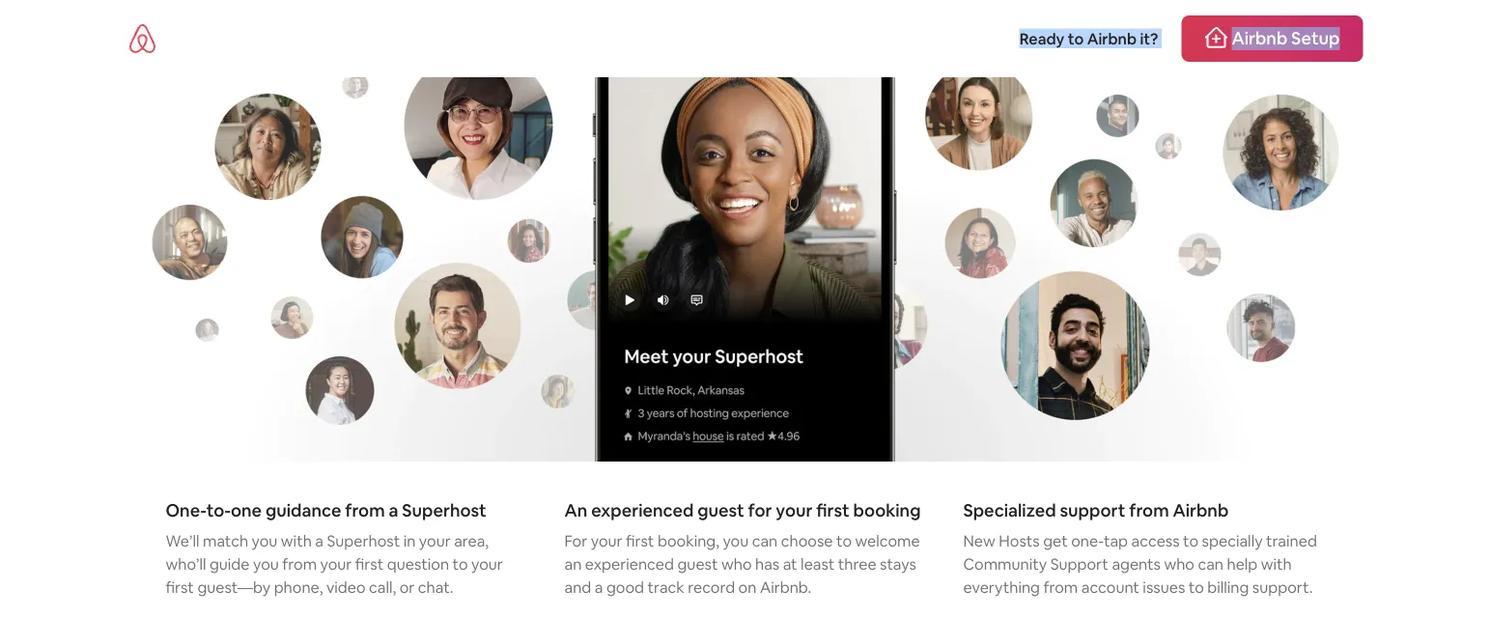 Task type: describe. For each thing, give the bounding box(es) containing it.
record
[[688, 577, 735, 597]]

has
[[756, 554, 780, 574]]

billing
[[1208, 577, 1250, 597]]

who inside an experienced guest for your first booking for your first booking, you can choose to welcome an experienced guest who has at least three stays and a good track record on airbnb.
[[722, 554, 752, 574]]

one-
[[1072, 531, 1104, 551]]

to inside the one-to-one guidance from a superhost we'll match you with a superhost in your area, who'll guide you from your first question to your first guest—by phone, video call, or chat.
[[453, 554, 468, 574]]

in
[[404, 531, 416, 551]]

from up access
[[1130, 500, 1170, 522]]

three
[[838, 554, 877, 574]]

chat.
[[418, 577, 454, 597]]

to left billing
[[1189, 577, 1205, 597]]

you down one
[[252, 531, 278, 551]]

0 horizontal spatial airbnb
[[1088, 29, 1137, 48]]

for
[[748, 500, 773, 522]]

video
[[327, 577, 366, 597]]

one-
[[166, 500, 207, 522]]

0 horizontal spatial superhost
[[327, 531, 400, 551]]

hosts
[[999, 531, 1040, 551]]

or
[[400, 577, 415, 597]]

support
[[1051, 554, 1109, 574]]

with inside the one-to-one guidance from a superhost we'll match you with a superhost in your area, who'll guide you from your first question to your first guest—by phone, video call, or chat.
[[281, 531, 312, 551]]

can inside an experienced guest for your first booking for your first booking, you can choose to welcome an experienced guest who has at least three stays and a good track record on airbnb.
[[752, 531, 778, 551]]

your right for
[[591, 531, 623, 551]]

trained
[[1267, 531, 1318, 551]]

from right guidance
[[345, 500, 385, 522]]

airbnb.
[[760, 577, 812, 597]]

1 vertical spatial guest
[[678, 554, 718, 574]]

tap
[[1104, 531, 1129, 551]]

on
[[739, 577, 757, 597]]

0 vertical spatial guest
[[698, 500, 745, 522]]

ready
[[1020, 29, 1065, 48]]

airbnb inside the specialized support from airbnb new hosts get one-tap access to specially trained community support agents who can help with everything from account issues to billing support.
[[1173, 500, 1229, 522]]

first up 'choose'
[[817, 500, 850, 522]]

welcome
[[856, 531, 920, 551]]

get
[[1044, 531, 1068, 551]]

account
[[1082, 577, 1140, 597]]

support
[[1060, 500, 1126, 522]]

an
[[565, 500, 588, 522]]

access
[[1132, 531, 1180, 551]]

guidance
[[266, 500, 341, 522]]

stays
[[880, 554, 917, 574]]

0 vertical spatial a
[[389, 500, 399, 522]]

specially
[[1203, 531, 1263, 551]]

issues
[[1143, 577, 1186, 597]]

0 vertical spatial experienced
[[591, 500, 694, 522]]

you inside an experienced guest for your first booking for your first booking, you can choose to welcome an experienced guest who has at least three stays and a good track record on airbnb.
[[723, 531, 749, 551]]

to right "ready"
[[1068, 29, 1084, 48]]

airbnb homepage image
[[127, 23, 158, 54]]

guest—by
[[197, 577, 271, 597]]

guide
[[210, 554, 250, 574]]

phone,
[[274, 577, 323, 597]]

to right access
[[1184, 531, 1199, 551]]

community
[[964, 554, 1047, 574]]

your right in
[[419, 531, 451, 551]]

track
[[648, 577, 685, 597]]

one
[[231, 500, 262, 522]]

call,
[[369, 577, 396, 597]]

your up video
[[320, 554, 352, 574]]

we'll
[[166, 531, 199, 551]]

first up the 'call,'
[[355, 554, 384, 574]]

at
[[783, 554, 798, 574]]

area,
[[454, 531, 489, 551]]

who inside the specialized support from airbnb new hosts get one-tap access to specially trained community support agents who can help with everything from account issues to billing support.
[[1165, 554, 1195, 574]]



Task type: vqa. For each thing, say whether or not it's contained in the screenshot.
with in the One-to-one guidance from a Superhost We'll match you with a Superhost in your area, who'll guide you from your first question to your first guest—by phone, video call, or chat.
yes



Task type: locate. For each thing, give the bounding box(es) containing it.
airbnb setup
[[1232, 27, 1341, 50]]

1 horizontal spatial a
[[389, 500, 399, 522]]

a down guidance
[[315, 531, 324, 551]]

your down "area,"
[[472, 554, 503, 574]]

1 vertical spatial experienced
[[585, 554, 674, 574]]

0 horizontal spatial who
[[722, 554, 752, 574]]

new
[[964, 531, 996, 551]]

to up three
[[837, 531, 852, 551]]

choose
[[781, 531, 833, 551]]

to inside an experienced guest for your first booking for your first booking, you can choose to welcome an experienced guest who has at least three stays and a good track record on airbnb.
[[837, 531, 852, 551]]

2 horizontal spatial airbnb
[[1232, 27, 1288, 50]]

guest down booking, at the bottom of the page
[[678, 554, 718, 574]]

specialized
[[964, 500, 1057, 522]]

airbnb left it?
[[1088, 29, 1137, 48]]

booking,
[[658, 531, 720, 551]]

to-
[[207, 500, 231, 522]]

help
[[1228, 554, 1258, 574]]

1 horizontal spatial airbnb
[[1173, 500, 1229, 522]]

to down "area,"
[[453, 554, 468, 574]]

you
[[252, 531, 278, 551], [723, 531, 749, 551], [253, 554, 279, 574]]

with
[[281, 531, 312, 551], [1262, 554, 1293, 574]]

who up on
[[722, 554, 752, 574]]

a up the question
[[389, 500, 399, 522]]

and
[[565, 577, 592, 597]]

1 horizontal spatial who
[[1165, 554, 1195, 574]]

booking
[[854, 500, 921, 522]]

you right guide
[[253, 554, 279, 574]]

airbnb left setup
[[1232, 27, 1288, 50]]

agents
[[1112, 554, 1161, 574]]

question
[[387, 554, 449, 574]]

everything
[[964, 577, 1041, 597]]

2 who from the left
[[1165, 554, 1195, 574]]

can up billing
[[1198, 554, 1224, 574]]

specialized support from airbnb new hosts get one-tap access to specially trained community support agents who can help with everything from account issues to billing support.
[[964, 500, 1318, 597]]

experienced up booking, at the bottom of the page
[[591, 500, 694, 522]]

match
[[203, 531, 248, 551]]

one-to-one guidance from a superhost we'll match you with a superhost in your area, who'll guide you from your first question to your first guest—by phone, video call, or chat.
[[166, 500, 503, 597]]

experienced up good
[[585, 554, 674, 574]]

who'll
[[166, 554, 206, 574]]

good
[[607, 577, 645, 597]]

0 horizontal spatial with
[[281, 531, 312, 551]]

support.
[[1253, 577, 1314, 597]]

1 horizontal spatial with
[[1262, 554, 1293, 574]]

airbnb setup link
[[1182, 15, 1364, 62]]

from down "support"
[[1044, 577, 1079, 597]]

a right and
[[595, 577, 603, 597]]

first
[[817, 500, 850, 522], [626, 531, 654, 551], [355, 554, 384, 574], [166, 577, 194, 597]]

first left booking, at the bottom of the page
[[626, 531, 654, 551]]

0 horizontal spatial a
[[315, 531, 324, 551]]

with up support.
[[1262, 554, 1293, 574]]

2 vertical spatial a
[[595, 577, 603, 597]]

1 vertical spatial with
[[1262, 554, 1293, 574]]

your up 'choose'
[[776, 500, 813, 522]]

from
[[345, 500, 385, 522], [1130, 500, 1170, 522], [282, 554, 317, 574], [1044, 577, 1079, 597]]

1 who from the left
[[722, 554, 752, 574]]

airbnb up specially
[[1173, 500, 1229, 522]]

0 vertical spatial with
[[281, 531, 312, 551]]

setup
[[1292, 27, 1341, 50]]

an
[[565, 554, 582, 574]]

1 horizontal spatial superhost
[[402, 500, 487, 522]]

2 horizontal spatial a
[[595, 577, 603, 597]]

can
[[752, 531, 778, 551], [1198, 554, 1224, 574]]

superhost left in
[[327, 531, 400, 551]]

a inside an experienced guest for your first booking for your first booking, you can choose to welcome an experienced guest who has at least three stays and a good track record on airbnb.
[[595, 577, 603, 597]]

1 horizontal spatial can
[[1198, 554, 1224, 574]]

with down guidance
[[281, 531, 312, 551]]

to
[[1068, 29, 1084, 48], [837, 531, 852, 551], [1184, 531, 1199, 551], [453, 554, 468, 574], [1189, 577, 1205, 597]]

least
[[801, 554, 835, 574]]

1 vertical spatial a
[[315, 531, 324, 551]]

can up has at the right bottom of the page
[[752, 531, 778, 551]]

who
[[722, 554, 752, 574], [1165, 554, 1195, 574]]

airbnb
[[1232, 27, 1288, 50], [1088, 29, 1137, 48], [1173, 500, 1229, 522]]

guest left for
[[698, 500, 745, 522]]

superhost
[[402, 500, 487, 522], [327, 531, 400, 551]]

it?
[[1141, 29, 1159, 48]]

with inside the specialized support from airbnb new hosts get one-tap access to specially trained community support agents who can help with everything from account issues to billing support.
[[1262, 554, 1293, 574]]

from up phone,
[[282, 554, 317, 574]]

a smiling superhost in the airbnb app. text informs us that her name is myranda, she has three years' experience hosting in little rock, and her airbnb rating is 4.96 stars out of 5. image
[[127, 0, 1364, 462], [127, 0, 1364, 462]]

1 vertical spatial can
[[1198, 554, 1224, 574]]

ready to airbnb it?
[[1020, 29, 1159, 48]]

first down who'll
[[166, 577, 194, 597]]

0 horizontal spatial can
[[752, 531, 778, 551]]

for
[[565, 531, 588, 551]]

0 vertical spatial can
[[752, 531, 778, 551]]

superhost up "area,"
[[402, 500, 487, 522]]

0 vertical spatial superhost
[[402, 500, 487, 522]]

1 vertical spatial superhost
[[327, 531, 400, 551]]

your
[[776, 500, 813, 522], [419, 531, 451, 551], [591, 531, 623, 551], [320, 554, 352, 574], [472, 554, 503, 574]]

a
[[389, 500, 399, 522], [315, 531, 324, 551], [595, 577, 603, 597]]

who up issues
[[1165, 554, 1195, 574]]

experienced
[[591, 500, 694, 522], [585, 554, 674, 574]]

you down for
[[723, 531, 749, 551]]

an experienced guest for your first booking for your first booking, you can choose to welcome an experienced guest who has at least three stays and a good track record on airbnb.
[[565, 500, 921, 597]]

can inside the specialized support from airbnb new hosts get one-tap access to specially trained community support agents who can help with everything from account issues to billing support.
[[1198, 554, 1224, 574]]

guest
[[698, 500, 745, 522], [678, 554, 718, 574]]



